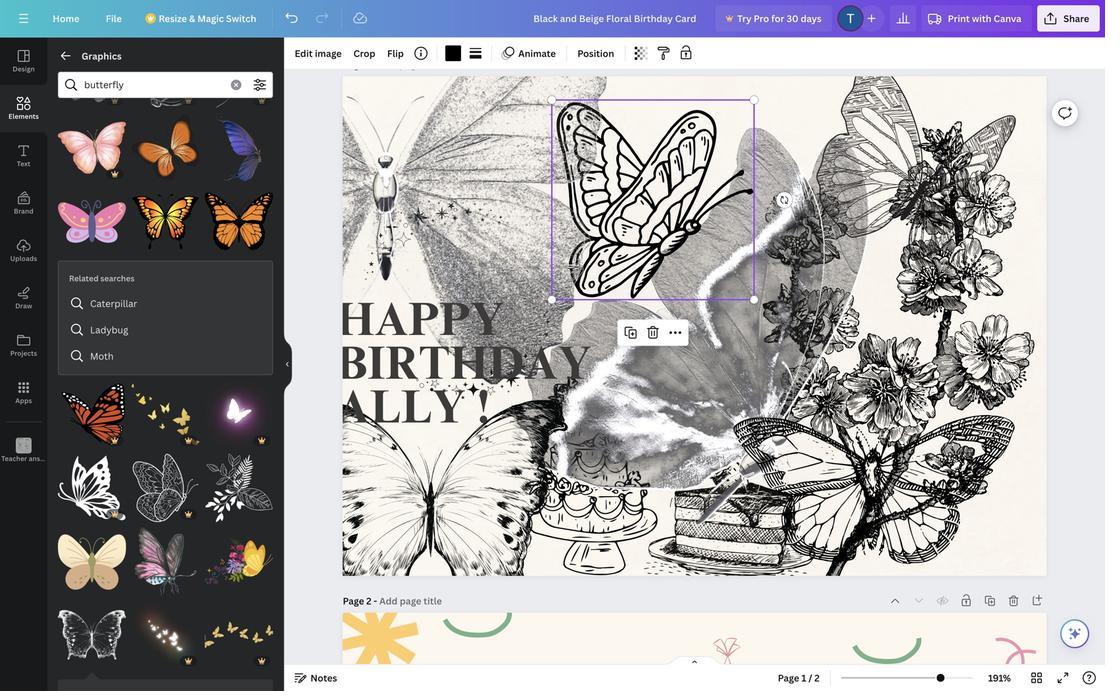 Task type: locate. For each thing, give the bounding box(es) containing it.
resize
[[159, 12, 187, 25]]

position
[[578, 47, 615, 60]]

1 vertical spatial 2
[[815, 672, 820, 684]]

30
[[787, 12, 799, 25]]

/
[[809, 672, 813, 684]]

1 left / on the bottom right of page
[[802, 672, 807, 684]]

shimmering butterflies image
[[131, 601, 200, 669]]

page for page 2
[[343, 595, 364, 607]]

animate
[[519, 47, 556, 60]]

canva assistant image
[[1068, 626, 1084, 642]]

decorative butterfly and flowers image
[[205, 528, 273, 596]]

page 2 -
[[343, 595, 380, 607]]

uploads
[[10, 254, 37, 263]]

1 page title text field from the top
[[379, 58, 443, 71]]

0 vertical spatial page title text field
[[379, 58, 443, 71]]

1
[[367, 58, 372, 71], [802, 672, 807, 684]]

ladybug
[[90, 324, 128, 336]]

1 vertical spatial 1
[[802, 672, 807, 684]]

share
[[1064, 12, 1090, 25]]

related searches list
[[64, 290, 267, 369]]

notes button
[[290, 668, 343, 689]]

answer
[[29, 454, 52, 463]]

try pro for 30 days button
[[716, 5, 833, 32]]

with
[[973, 12, 992, 25]]

0 vertical spatial page
[[343, 58, 364, 71]]

try pro for 30 days
[[738, 12, 822, 25]]

2 vertical spatial page
[[779, 672, 800, 684]]

1 horizontal spatial 1
[[802, 672, 807, 684]]

teacher answer keys
[[1, 454, 68, 463]]

switch
[[226, 12, 256, 25]]

animate button
[[498, 43, 562, 64]]

ally
[[337, 389, 466, 436]]

uploads button
[[0, 227, 47, 275]]

1 horizontal spatial 2
[[815, 672, 820, 684]]

1 left flip
[[367, 58, 372, 71]]

page inside page 1 / 2 "button"
[[779, 672, 800, 684]]

cottegecore butterfly nature elements image
[[58, 528, 126, 596]]

brand
[[14, 207, 34, 216]]

0 vertical spatial 1
[[367, 58, 372, 71]]

1 for -
[[367, 58, 372, 71]]

page 1 -
[[343, 58, 379, 71]]

1 vertical spatial -
[[374, 595, 377, 607]]

- for page 1 -
[[374, 58, 377, 71]]

happy
[[337, 302, 504, 348]]

2 inside "button"
[[815, 672, 820, 684]]

projects
[[10, 349, 37, 358]]

1 vertical spatial page title text field
[[380, 594, 444, 608]]

0 horizontal spatial 1
[[367, 58, 372, 71]]

1 inside "button"
[[802, 672, 807, 684]]

page title text field for page 2 -
[[380, 594, 444, 608]]

2
[[367, 595, 372, 607], [815, 672, 820, 684]]

0 vertical spatial -
[[374, 58, 377, 71]]

canva
[[994, 12, 1022, 25]]

yellow butterfly image
[[131, 380, 200, 449]]

design
[[13, 65, 35, 73]]

home link
[[42, 5, 90, 32]]

birthday
[[337, 345, 592, 392]]

draw button
[[0, 275, 47, 322]]

flip button
[[382, 43, 409, 64]]

hide image
[[284, 333, 292, 396]]

#000000 image
[[446, 45, 461, 61], [446, 45, 461, 61]]

butterfly watercolor insect hand painted image
[[131, 528, 200, 596]]

group
[[58, 40, 126, 108], [131, 40, 200, 108], [205, 40, 273, 108], [58, 106, 126, 182], [131, 106, 200, 182], [205, 106, 273, 182], [58, 179, 126, 255], [131, 179, 200, 255], [205, 179, 273, 255], [58, 373, 126, 449], [131, 373, 200, 449], [205, 373, 273, 449], [58, 446, 126, 522], [131, 446, 200, 522], [205, 446, 273, 522], [58, 520, 126, 596], [131, 520, 200, 596], [205, 528, 273, 596], [131, 601, 200, 669], [205, 601, 273, 669]]

-
[[374, 58, 377, 71], [374, 595, 377, 607]]

page title text field for page 1 -
[[379, 58, 443, 71]]

2 page title text field from the top
[[380, 594, 444, 608]]

1 vertical spatial page
[[343, 595, 364, 607]]

apps
[[15, 396, 32, 405]]

moth
[[90, 350, 114, 362]]

teacher
[[1, 454, 27, 463]]

Page title text field
[[379, 58, 443, 71], [380, 594, 444, 608]]

graphics
[[82, 50, 122, 62]]

text button
[[0, 132, 47, 180]]

page
[[343, 58, 364, 71], [343, 595, 364, 607], [779, 672, 800, 684]]

caterpillar
[[90, 297, 137, 310]]

moth button
[[64, 343, 267, 369]]

0 horizontal spatial 2
[[367, 595, 372, 607]]

illustration of a butterfly image
[[131, 114, 200, 182]]

image
[[315, 47, 342, 60]]



Task type: vqa. For each thing, say whether or not it's contained in the screenshot.
Related searches
yes



Task type: describe. For each thing, give the bounding box(es) containing it.
pink watercolor butterfly image
[[58, 114, 126, 182]]

0 vertical spatial 2
[[367, 595, 372, 607]]

design button
[[0, 38, 47, 85]]

Design title text field
[[523, 5, 711, 32]]

position button
[[573, 43, 620, 64]]

crop button
[[349, 43, 381, 64]]

show pages image
[[664, 656, 727, 666]]

caterpillar button
[[64, 290, 267, 317]]

text
[[17, 159, 30, 168]]

print with canva button
[[922, 5, 1033, 32]]

share button
[[1038, 5, 1101, 32]]

days
[[801, 12, 822, 25]]

notes
[[311, 672, 337, 684]]

crop
[[354, 47, 376, 60]]

watercolor illustration of the blue butterfly image
[[58, 40, 126, 108]]

print with canva
[[949, 12, 1022, 25]]

3d blue butterfly image
[[205, 114, 273, 182]]

&
[[189, 12, 195, 25]]

resize & magic switch button
[[138, 5, 267, 32]]

!
[[478, 389, 490, 436]]

page 1 / 2
[[779, 672, 820, 684]]

page for page 1
[[343, 58, 364, 71]]

191%
[[989, 672, 1012, 684]]

related
[[69, 273, 99, 284]]

file
[[106, 12, 122, 25]]

searches
[[100, 273, 135, 284]]

projects button
[[0, 322, 47, 369]]

elements button
[[0, 85, 47, 132]]

- for page 2 -
[[374, 595, 377, 607]]

edit
[[295, 47, 313, 60]]

golden butterfly image
[[205, 601, 273, 669]]

Search graphics search field
[[84, 72, 223, 97]]

magic
[[198, 12, 224, 25]]

file button
[[95, 5, 132, 32]]

edit image
[[295, 47, 342, 60]]

;
[[23, 455, 25, 463]]

related searches
[[69, 273, 135, 284]]

edit image button
[[290, 43, 347, 64]]

try
[[738, 12, 752, 25]]

side panel tab list
[[0, 38, 68, 475]]

for
[[772, 12, 785, 25]]

flip
[[388, 47, 404, 60]]

page 1 / 2 button
[[773, 668, 826, 689]]

keys
[[54, 454, 68, 463]]

191% button
[[979, 668, 1022, 689]]

butterfly admiral image
[[58, 380, 126, 449]]

vector image image
[[131, 187, 200, 255]]

1 for /
[[802, 672, 807, 684]]

ally !
[[337, 389, 490, 436]]

pro
[[754, 12, 770, 25]]

main menu bar
[[0, 0, 1106, 38]]

home
[[53, 12, 80, 25]]

ladybug button
[[64, 317, 267, 343]]

print
[[949, 12, 971, 25]]

resize & magic switch
[[159, 12, 256, 25]]

draw
[[15, 302, 32, 310]]

colorful organic butterfly image
[[58, 187, 126, 255]]

blur motion butterfly image
[[205, 380, 273, 449]]

illustration of butterfly image
[[205, 187, 273, 255]]

elements
[[8, 112, 39, 121]]

brand button
[[0, 180, 47, 227]]

apps button
[[0, 369, 47, 417]]



